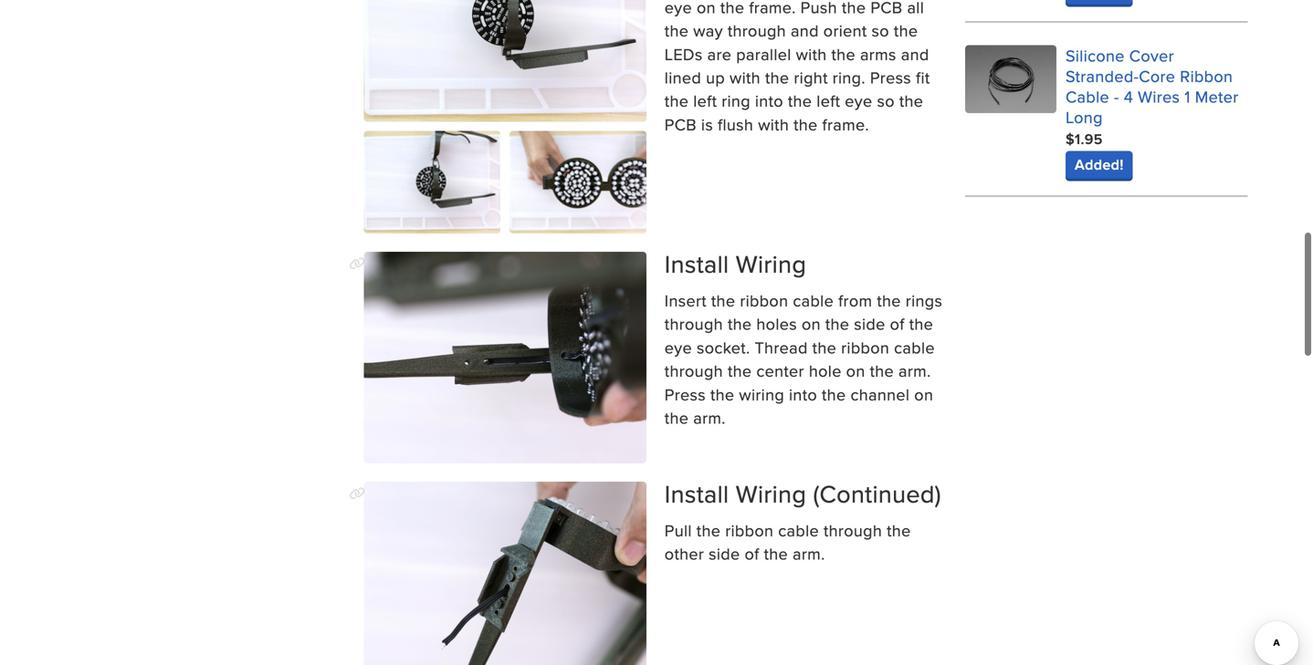 Task type: describe. For each thing, give the bounding box(es) containing it.
1 vertical spatial cable
[[894, 336, 935, 359]]

1 vertical spatial arm.
[[693, 406, 726, 430]]

1 horizontal spatial on
[[846, 360, 866, 383]]

install for install wiring (continued)
[[665, 477, 729, 512]]

meter
[[1195, 85, 1239, 108]]

install for install wiring
[[665, 247, 729, 282]]

rings
[[906, 289, 943, 312]]

wires
[[1138, 85, 1180, 108]]

2 led_pixels_frame ring install 5.jpg image from the top
[[364, 131, 501, 234]]

led_pixels_frame arm itsy install wire.jpg image
[[364, 252, 646, 464]]

channel
[[851, 383, 910, 406]]

arm. inside install wiring (continued) pull the ribbon cable through the other side of the arm.
[[793, 543, 825, 566]]

0 vertical spatial through
[[665, 313, 723, 336]]

wiring
[[739, 383, 785, 406]]

0 horizontal spatial on
[[802, 313, 821, 336]]

install wiring insert the ribbon cable from the rings through the holes on the side of the eye socket. thread the ribbon cable through the center hole on the arm. press the wiring into the channel on the arm.
[[665, 247, 943, 430]]

side inside install wiring (continued) pull the ribbon cable through the other side of the arm.
[[709, 543, 740, 566]]

cable inside install wiring (continued) pull the ribbon cable through the other side of the arm.
[[778, 519, 819, 543]]

1 vertical spatial through
[[665, 360, 723, 383]]

added!
[[1075, 154, 1124, 175]]

a coiled silicone cover stranded-core ribbon cable - 4 wires 1 meter long image
[[966, 45, 1057, 113]]

side inside the install wiring insert the ribbon cable from the rings through the holes on the side of the eye socket. thread the ribbon cable through the center hole on the arm. press the wiring into the channel on the arm.
[[854, 313, 886, 336]]

2 horizontal spatial on
[[915, 383, 934, 406]]

4
[[1124, 85, 1134, 108]]

1 vertical spatial ribbon
[[841, 336, 890, 359]]

through inside install wiring (continued) pull the ribbon cable through the other side of the arm.
[[824, 519, 882, 543]]

ribbon
[[1180, 64, 1233, 88]]

of inside the install wiring insert the ribbon cable from the rings through the holes on the side of the eye socket. thread the ribbon cable through the center hole on the arm. press the wiring into the channel on the arm.
[[890, 313, 905, 336]]

into
[[789, 383, 817, 406]]

1 led_pixels_frame ring install 5.jpg image from the top
[[364, 0, 646, 122]]

holes
[[757, 313, 797, 336]]

ribbon inside install wiring (continued) pull the ribbon cable through the other side of the arm.
[[725, 519, 774, 543]]

wiring for insert
[[736, 247, 807, 282]]

1
[[1185, 85, 1191, 108]]

core
[[1139, 64, 1176, 88]]

silicone cover stranded-core ribbon cable - 4 wires 1 meter long $1.95 added!
[[1066, 44, 1239, 175]]

press
[[665, 383, 706, 406]]

led_pixels_frame arm itsy wire installed.jpg image
[[364, 482, 646, 666]]

(continued)
[[813, 477, 942, 512]]

wiring for (continued)
[[736, 477, 807, 512]]

link image
[[349, 488, 366, 501]]



Task type: locate. For each thing, give the bounding box(es) containing it.
on right holes
[[802, 313, 821, 336]]

of up channel
[[890, 313, 905, 336]]

of
[[890, 313, 905, 336], [745, 543, 760, 566]]

0 vertical spatial led_pixels_frame ring install 5.jpg image
[[364, 0, 646, 122]]

0 vertical spatial ribbon
[[740, 289, 789, 312]]

install
[[665, 247, 729, 282], [665, 477, 729, 512]]

wiring inside install wiring (continued) pull the ribbon cable through the other side of the arm.
[[736, 477, 807, 512]]

on right channel
[[915, 383, 934, 406]]

0 vertical spatial side
[[854, 313, 886, 336]]

1 horizontal spatial arm.
[[793, 543, 825, 566]]

1 wiring from the top
[[736, 247, 807, 282]]

install wiring (continued) pull the ribbon cable through the other side of the arm.
[[665, 477, 942, 566]]

led_pixels_frame ring install 6.jpg image
[[510, 131, 646, 234]]

the
[[711, 289, 736, 312], [877, 289, 901, 312], [728, 313, 752, 336], [826, 313, 850, 336], [909, 313, 934, 336], [813, 336, 837, 359], [728, 360, 752, 383], [870, 360, 894, 383], [711, 383, 735, 406], [822, 383, 846, 406], [665, 406, 689, 430], [697, 519, 721, 543], [887, 519, 911, 543], [764, 543, 788, 566]]

ribbon
[[740, 289, 789, 312], [841, 336, 890, 359], [725, 519, 774, 543]]

2 horizontal spatial arm.
[[899, 360, 931, 383]]

1 horizontal spatial side
[[854, 313, 886, 336]]

side
[[854, 313, 886, 336], [709, 543, 740, 566]]

through up press
[[665, 360, 723, 383]]

0 horizontal spatial of
[[745, 543, 760, 566]]

ribbon up hole
[[841, 336, 890, 359]]

0 vertical spatial of
[[890, 313, 905, 336]]

hole
[[809, 360, 842, 383]]

2 vertical spatial through
[[824, 519, 882, 543]]

2 vertical spatial ribbon
[[725, 519, 774, 543]]

socket.
[[697, 336, 750, 359]]

of right 'other'
[[745, 543, 760, 566]]

1 vertical spatial side
[[709, 543, 740, 566]]

silicone
[[1066, 44, 1125, 67]]

side down from at the top of page
[[854, 313, 886, 336]]

cable
[[793, 289, 834, 312], [894, 336, 935, 359], [778, 519, 819, 543]]

install inside the install wiring insert the ribbon cable from the rings through the holes on the side of the eye socket. thread the ribbon cable through the center hole on the arm. press the wiring into the channel on the arm.
[[665, 247, 729, 282]]

install up insert
[[665, 247, 729, 282]]

1 vertical spatial install
[[665, 477, 729, 512]]

on
[[802, 313, 821, 336], [846, 360, 866, 383], [915, 383, 934, 406]]

pull
[[665, 519, 692, 543]]

1 install from the top
[[665, 247, 729, 282]]

long
[[1066, 105, 1103, 129]]

through
[[665, 313, 723, 336], [665, 360, 723, 383], [824, 519, 882, 543]]

cable left from at the top of page
[[793, 289, 834, 312]]

through down (continued)
[[824, 519, 882, 543]]

silicone cover stranded-core ribbon cable - 4 wires 1 meter long link
[[1066, 44, 1239, 129]]

0 vertical spatial cable
[[793, 289, 834, 312]]

1 vertical spatial led_pixels_frame ring install 5.jpg image
[[364, 131, 501, 234]]

1 horizontal spatial of
[[890, 313, 905, 336]]

arm.
[[899, 360, 931, 383], [693, 406, 726, 430], [793, 543, 825, 566]]

2 vertical spatial arm.
[[793, 543, 825, 566]]

thread
[[755, 336, 808, 359]]

arm. down (continued)
[[793, 543, 825, 566]]

install up pull
[[665, 477, 729, 512]]

led_pixels_frame ring install 5.jpg image
[[364, 0, 646, 122], [364, 131, 501, 234]]

cable
[[1066, 85, 1110, 108]]

added! link
[[1066, 151, 1133, 178]]

2 install from the top
[[665, 477, 729, 512]]

cable down (continued)
[[778, 519, 819, 543]]

center
[[757, 360, 805, 383]]

2 wiring from the top
[[736, 477, 807, 512]]

install inside install wiring (continued) pull the ribbon cable through the other side of the arm.
[[665, 477, 729, 512]]

$1.95
[[1066, 128, 1103, 150]]

0 vertical spatial arm.
[[899, 360, 931, 383]]

arm. down press
[[693, 406, 726, 430]]

ribbon right pull
[[725, 519, 774, 543]]

link image
[[349, 258, 366, 270]]

0 vertical spatial wiring
[[736, 247, 807, 282]]

1 vertical spatial wiring
[[736, 477, 807, 512]]

other
[[665, 543, 704, 566]]

side right 'other'
[[709, 543, 740, 566]]

arm. up channel
[[899, 360, 931, 383]]

cable down rings
[[894, 336, 935, 359]]

insert
[[665, 289, 707, 312]]

wiring inside the install wiring insert the ribbon cable from the rings through the holes on the side of the eye socket. thread the ribbon cable through the center hole on the arm. press the wiring into the channel on the arm.
[[736, 247, 807, 282]]

of inside install wiring (continued) pull the ribbon cable through the other side of the arm.
[[745, 543, 760, 566]]

cover
[[1130, 44, 1175, 67]]

1 vertical spatial of
[[745, 543, 760, 566]]

wiring
[[736, 247, 807, 282], [736, 477, 807, 512]]

0 horizontal spatial arm.
[[693, 406, 726, 430]]

ribbon up holes
[[740, 289, 789, 312]]

from
[[839, 289, 873, 312]]

0 horizontal spatial side
[[709, 543, 740, 566]]

-
[[1114, 85, 1120, 108]]

2 vertical spatial cable
[[778, 519, 819, 543]]

stranded-
[[1066, 64, 1139, 88]]

on right hole
[[846, 360, 866, 383]]

through down insert
[[665, 313, 723, 336]]

0 vertical spatial install
[[665, 247, 729, 282]]

eye
[[665, 336, 692, 359]]



Task type: vqa. For each thing, say whether or not it's contained in the screenshot.
left
no



